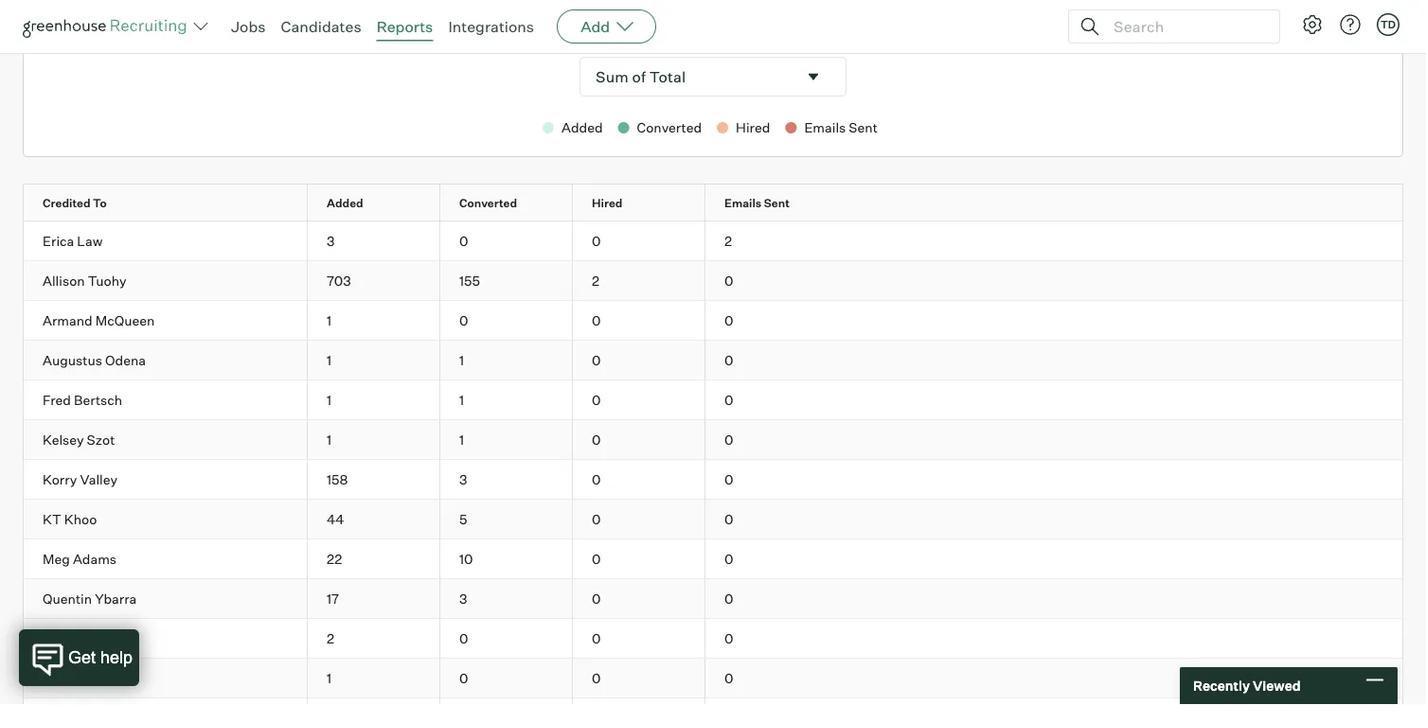 Task type: locate. For each thing, give the bounding box(es) containing it.
8 row group from the top
[[24, 500, 1403, 540]]

armand
[[43, 312, 93, 329]]

row containing korry valley
[[24, 461, 1403, 499]]

10
[[459, 551, 473, 568]]

0 vertical spatial 2
[[725, 233, 732, 249]]

2 down 17
[[327, 631, 334, 647]]

hired column header
[[573, 185, 722, 221]]

17
[[327, 591, 339, 607]]

9 row from the top
[[24, 500, 1403, 539]]

2 row group from the top
[[24, 262, 1403, 301]]

2 horizontal spatial 2
[[725, 233, 732, 249]]

row group containing allison tuohy
[[24, 262, 1403, 301]]

meg adams
[[43, 551, 117, 568]]

3 row from the top
[[24, 262, 1403, 300]]

credited to column header
[[24, 185, 324, 221]]

22
[[327, 551, 342, 568]]

6 row from the top
[[24, 381, 1403, 420]]

configure image
[[1302, 13, 1324, 36]]

1 vertical spatial 3
[[459, 471, 467, 488]]

2 down emails
[[725, 233, 732, 249]]

14 row from the top
[[24, 699, 1403, 706]]

44
[[327, 511, 344, 528]]

None field
[[581, 58, 846, 96]]

grid
[[24, 185, 1403, 706]]

row
[[24, 185, 1403, 221], [24, 222, 1403, 261], [24, 262, 1403, 300], [24, 301, 1403, 340], [24, 341, 1403, 380], [24, 381, 1403, 420], [24, 421, 1403, 460], [24, 461, 1403, 499], [24, 500, 1403, 539], [24, 540, 1403, 579], [24, 580, 1403, 619], [24, 620, 1403, 659], [24, 659, 1403, 698], [24, 699, 1403, 706]]

3
[[327, 233, 335, 249], [459, 471, 467, 488], [459, 591, 467, 607]]

4 row from the top
[[24, 301, 1403, 340]]

erica
[[43, 233, 74, 249]]

7 row from the top
[[24, 421, 1403, 460]]

odena
[[105, 352, 146, 369]]

emails sent column header
[[706, 185, 855, 221]]

nicolas
[[43, 631, 89, 647]]

Mode Selector text field
[[581, 58, 797, 96]]

3 up the 5
[[459, 471, 467, 488]]

allison tuohy
[[43, 273, 127, 289]]

recently viewed
[[1194, 678, 1301, 695]]

2 vertical spatial 2
[[327, 631, 334, 647]]

kelsey
[[43, 432, 84, 448]]

ybarra
[[95, 591, 137, 607]]

row group containing augustus odena
[[24, 341, 1403, 381]]

grid containing erica law
[[24, 185, 1403, 706]]

8 row from the top
[[24, 461, 1403, 499]]

10 row from the top
[[24, 540, 1403, 579]]

row containing test dummy
[[24, 659, 1403, 698]]

add button
[[557, 9, 657, 44]]

11 row from the top
[[24, 580, 1403, 619]]

3 down added
[[327, 233, 335, 249]]

jobs
[[231, 17, 266, 36]]

1 vertical spatial 2
[[592, 273, 600, 289]]

row group containing nicolas plaza
[[24, 620, 1403, 659]]

6 row group from the top
[[24, 421, 1403, 461]]

td
[[1381, 18, 1396, 31]]

erica law
[[43, 233, 103, 249]]

row group containing erica law
[[24, 222, 1403, 262]]

1 row from the top
[[24, 185, 1403, 221]]

1 row group from the top
[[24, 222, 1403, 262]]

credited to
[[43, 196, 107, 210]]

10 row group from the top
[[24, 580, 1403, 620]]

row group containing kt khoo
[[24, 500, 1403, 540]]

7 row group from the top
[[24, 461, 1403, 500]]

5 row group from the top
[[24, 381, 1403, 421]]

converted
[[459, 196, 517, 210]]

valley
[[80, 471, 117, 488]]

kt
[[43, 511, 61, 528]]

row containing fred bertsch
[[24, 381, 1403, 420]]

703
[[327, 273, 351, 289]]

szot
[[87, 432, 115, 448]]

12 row group from the top
[[24, 659, 1403, 699]]

5 row from the top
[[24, 341, 1403, 380]]

2 down hired on the top left of the page
[[592, 273, 600, 289]]

hired
[[592, 196, 623, 210]]

law
[[77, 233, 103, 249]]

row group containing kelsey szot
[[24, 421, 1403, 461]]

to
[[93, 196, 107, 210]]

row group containing fred bertsch
[[24, 381, 1403, 421]]

158
[[327, 471, 348, 488]]

11 row group from the top
[[24, 620, 1403, 659]]

kelsey szot
[[43, 432, 115, 448]]

row containing erica law
[[24, 222, 1403, 261]]

2 vertical spatial 3
[[459, 591, 467, 607]]

adams
[[73, 551, 117, 568]]

9 row group from the top
[[24, 540, 1403, 580]]

korry valley
[[43, 471, 117, 488]]

155
[[459, 273, 480, 289]]

13 row group from the top
[[24, 699, 1403, 706]]

toggle flyout image
[[804, 67, 823, 86]]

0
[[459, 233, 468, 249], [592, 233, 601, 249], [725, 273, 734, 289], [459, 312, 468, 329], [592, 312, 601, 329], [725, 312, 734, 329], [592, 352, 601, 369], [725, 352, 734, 369], [592, 392, 601, 408], [725, 392, 734, 408], [592, 432, 601, 448], [725, 432, 734, 448], [592, 471, 601, 488], [725, 471, 734, 488], [592, 511, 601, 528], [725, 511, 734, 528], [592, 551, 601, 568], [725, 551, 734, 568], [592, 591, 601, 607], [725, 591, 734, 607], [459, 631, 468, 647], [592, 631, 601, 647], [725, 631, 734, 647], [459, 670, 468, 687], [592, 670, 601, 687], [725, 670, 734, 687]]

1
[[327, 312, 332, 329], [327, 352, 332, 369], [459, 352, 464, 369], [327, 392, 332, 408], [459, 392, 464, 408], [327, 432, 332, 448], [459, 432, 464, 448], [327, 670, 332, 687]]

4 row group from the top
[[24, 341, 1403, 381]]

row group
[[24, 222, 1403, 262], [24, 262, 1403, 301], [24, 301, 1403, 341], [24, 341, 1403, 381], [24, 381, 1403, 421], [24, 421, 1403, 461], [24, 461, 1403, 500], [24, 500, 1403, 540], [24, 540, 1403, 580], [24, 580, 1403, 620], [24, 620, 1403, 659], [24, 659, 1403, 699], [24, 699, 1403, 706]]

fred bertsch
[[43, 392, 122, 408]]

emails
[[725, 196, 762, 210]]

cell
[[24, 699, 308, 706], [308, 699, 440, 706], [440, 699, 573, 706], [573, 699, 706, 706], [706, 699, 838, 706]]

armand mcqueen
[[43, 312, 155, 329]]

korry
[[43, 471, 77, 488]]

3 row group from the top
[[24, 301, 1403, 341]]

test dummy
[[43, 670, 122, 687]]

2
[[725, 233, 732, 249], [592, 273, 600, 289], [327, 631, 334, 647]]

3 down 10
[[459, 591, 467, 607]]

2 row from the top
[[24, 222, 1403, 261]]

tuohy
[[88, 273, 127, 289]]

12 row from the top
[[24, 620, 1403, 659]]

1 horizontal spatial 2
[[592, 273, 600, 289]]

13 row from the top
[[24, 659, 1403, 698]]

row containing kelsey szot
[[24, 421, 1403, 460]]



Task type: vqa. For each thing, say whether or not it's contained in the screenshot.
the rightmost 'User'
no



Task type: describe. For each thing, give the bounding box(es) containing it.
augustus odena
[[43, 352, 146, 369]]

credited
[[43, 196, 91, 210]]

emails sent
[[725, 196, 790, 210]]

khoo
[[64, 511, 97, 528]]

5
[[459, 511, 467, 528]]

4 cell from the left
[[573, 699, 706, 706]]

added column header
[[308, 185, 457, 221]]

0 vertical spatial 3
[[327, 233, 335, 249]]

augustus
[[43, 352, 102, 369]]

sent
[[764, 196, 790, 210]]

nicolas plaza
[[43, 631, 125, 647]]

kt khoo
[[43, 511, 97, 528]]

meg
[[43, 551, 70, 568]]

test
[[43, 670, 70, 687]]

td button
[[1377, 13, 1400, 36]]

plaza
[[92, 631, 125, 647]]

dummy
[[73, 670, 122, 687]]

recently
[[1194, 678, 1250, 695]]

row containing quentin ybarra
[[24, 580, 1403, 619]]

candidates
[[281, 17, 362, 36]]

3 for 158
[[459, 471, 467, 488]]

converted column header
[[440, 185, 589, 221]]

2 cell from the left
[[308, 699, 440, 706]]

integrations
[[448, 17, 534, 36]]

viewed
[[1253, 678, 1301, 695]]

allison
[[43, 273, 85, 289]]

row group containing quentin ybarra
[[24, 580, 1403, 620]]

greenhouse recruiting image
[[23, 15, 193, 38]]

row group containing meg adams
[[24, 540, 1403, 580]]

candidates link
[[281, 17, 362, 36]]

added
[[327, 196, 363, 210]]

row containing armand mcqueen
[[24, 301, 1403, 340]]

row containing kt khoo
[[24, 500, 1403, 539]]

mcqueen
[[95, 312, 155, 329]]

row containing credited to
[[24, 185, 1403, 221]]

5 cell from the left
[[706, 699, 838, 706]]

Search text field
[[1109, 13, 1263, 40]]

bertsch
[[74, 392, 122, 408]]

row group containing korry valley
[[24, 461, 1403, 500]]

1 cell from the left
[[24, 699, 308, 706]]

jobs link
[[231, 17, 266, 36]]

reports
[[377, 17, 433, 36]]

quentin
[[43, 591, 92, 607]]

reports link
[[377, 17, 433, 36]]

row group containing test dummy
[[24, 659, 1403, 699]]

fred
[[43, 392, 71, 408]]

td button
[[1374, 9, 1404, 40]]

row containing augustus odena
[[24, 341, 1403, 380]]

3 for 17
[[459, 591, 467, 607]]

row containing meg adams
[[24, 540, 1403, 579]]

integrations link
[[448, 17, 534, 36]]

quentin ybarra
[[43, 591, 137, 607]]

add
[[581, 17, 610, 36]]

row containing nicolas plaza
[[24, 620, 1403, 659]]

row containing allison tuohy
[[24, 262, 1403, 300]]

row group containing armand mcqueen
[[24, 301, 1403, 341]]

3 cell from the left
[[440, 699, 573, 706]]

0 horizontal spatial 2
[[327, 631, 334, 647]]



